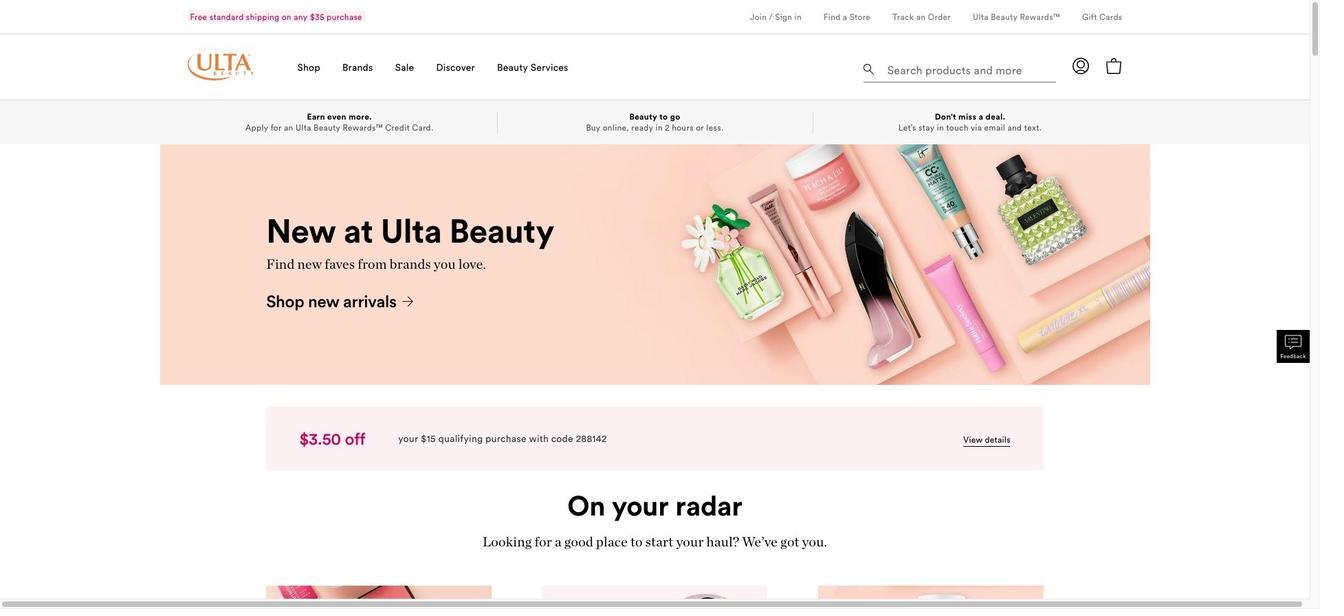 Task type: describe. For each thing, give the bounding box(es) containing it.
0 items in bag image
[[1106, 58, 1122, 74]]

Search products and more search field
[[886, 55, 1052, 79]]



Task type: locate. For each thing, give the bounding box(es) containing it.
log in to your ulta account image
[[1073, 57, 1089, 74]]

None search field
[[864, 52, 1056, 85]]



Task type: vqa. For each thing, say whether or not it's contained in the screenshot.
search field
yes



